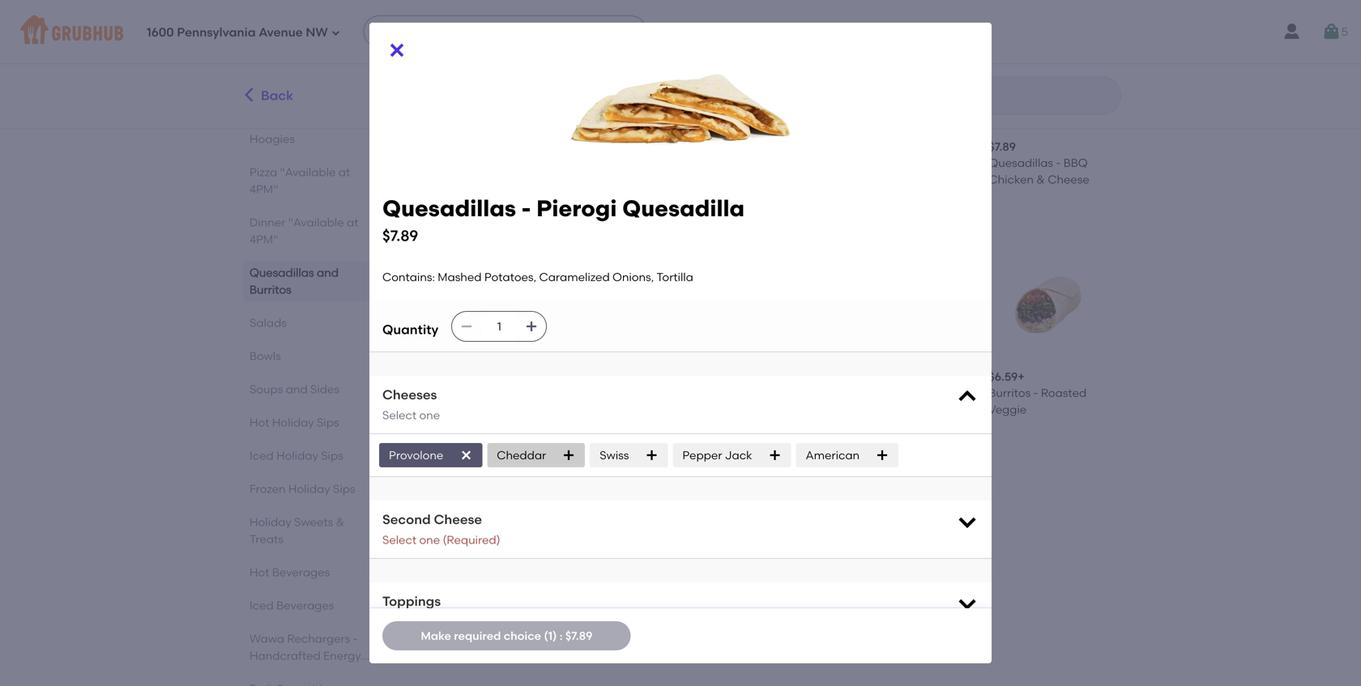 Task type: describe. For each thing, give the bounding box(es) containing it.
& inside holiday sweets & treats
[[336, 515, 344, 529]]

required
[[454, 629, 501, 643]]

$8.19 for burritos - chicken image
[[850, 370, 876, 384]]

svg image for toppings
[[956, 592, 979, 615]]

chicken inside $7.89 quesadillas - bbq chicken & cheese
[[989, 173, 1034, 186]]

svg image inside 5 button
[[1322, 22, 1341, 41]]

treats
[[250, 532, 284, 546]]

iced beverages tab
[[250, 597, 375, 614]]

$7.89 quesadillas - bbq chicken & cheese
[[989, 140, 1089, 186]]

pepper
[[682, 448, 722, 462]]

burritos - chicken image
[[850, 240, 969, 359]]

pennsylvania
[[177, 25, 256, 40]]

soups and sides tab
[[250, 381, 375, 398]]

quesadillas - pierogi quesadilla image
[[433, 240, 552, 359]]

jack
[[725, 448, 752, 462]]

hot for hot beverages
[[250, 565, 269, 579]]

soups
[[250, 382, 283, 396]]

wawa rechargers - handcrafted energy drinks (contains caffeine) tab
[[250, 630, 375, 686]]

$7.59 burritos - rice & beans
[[433, 616, 520, 663]]

beverages for iced beverages
[[276, 599, 334, 612]]

chicken inside $7.89 quesadillas - chicken bacon ranch
[[572, 402, 617, 416]]

4pm" for dinner "available at 4pm"
[[250, 233, 278, 246]]

main navigation navigation
[[0, 0, 1361, 63]]

quesadillas inside the "quesadillas and burritos"
[[250, 266, 314, 280]]

pizza
[[250, 165, 277, 179]]

"available for dinner
[[288, 216, 344, 229]]

dinner
[[250, 216, 286, 229]]

quantity
[[382, 322, 438, 338]]

- for $7.59 burritos - rice & beans
[[477, 632, 482, 646]]

$7.89 quesadillas - chicken bacon ranch
[[572, 370, 655, 433]]

avenue
[[259, 25, 303, 40]]

dinner "available at 4pm" tab
[[250, 214, 375, 248]]

iced holiday sips tab
[[250, 447, 375, 464]]

:
[[560, 629, 563, 643]]

toppings
[[382, 593, 441, 609]]

hot holiday sips tab
[[250, 414, 375, 431]]

quesadillas and burritos
[[250, 266, 339, 297]]

caramelized
[[539, 270, 610, 284]]

swiss
[[600, 448, 629, 462]]

(1)
[[544, 629, 557, 643]]

frozen
[[250, 482, 286, 496]]

"available for pizza
[[280, 165, 336, 179]]

dinner "available at 4pm"
[[250, 216, 358, 246]]

make
[[421, 629, 451, 643]]

(required)
[[443, 533, 500, 547]]

burritos for $6.59
[[989, 386, 1031, 400]]

hot beverages tab
[[250, 564, 375, 581]]

rechargers
[[287, 632, 350, 646]]

mashed
[[438, 270, 482, 284]]

hot beverages
[[250, 565, 330, 579]]

quesadilla inside quesadillas - pierogi quesadilla $7.89
[[622, 195, 745, 222]]

salads
[[250, 316, 287, 330]]

holiday sweets & treats
[[250, 515, 344, 546]]

potatoes,
[[484, 270, 536, 284]]

nw
[[306, 25, 328, 40]]

$6.49 button
[[704, 3, 837, 194]]

pierogi inside $7.89 quesadillas - pierogi quesadilla
[[507, 386, 545, 400]]

rice
[[485, 632, 509, 646]]

$7.89 button
[[565, 3, 698, 194]]

hot for hot holiday sips
[[250, 416, 269, 429]]

at for pizza "available at 4pm"
[[338, 165, 350, 179]]

provolone
[[389, 448, 443, 462]]

$6.49
[[711, 140, 740, 154]]

onions,
[[613, 270, 654, 284]]

handcrafted
[[250, 649, 321, 663]]

$6.59 + burritos - roasted veggie
[[989, 370, 1087, 416]]

svg image for pepper jack
[[768, 449, 781, 462]]

contains:
[[382, 270, 435, 284]]

american
[[806, 448, 860, 462]]

iced for iced holiday sips
[[250, 449, 274, 463]]

burritos - beef image
[[711, 240, 830, 359]]

and for quesadillas
[[317, 266, 339, 280]]

bacon
[[619, 402, 655, 416]]

quesadillas - beef & cheese image
[[433, 10, 552, 129]]

5
[[1341, 25, 1348, 38]]

beverages for hot beverages
[[272, 565, 330, 579]]

1 $8.19 button from the left
[[704, 233, 837, 441]]

pizza "available at 4pm" tab
[[250, 164, 375, 198]]

quesadillas - cheese image
[[711, 10, 830, 129]]

1600 pennsylvania avenue nw
[[147, 25, 328, 40]]



Task type: vqa. For each thing, say whether or not it's contained in the screenshot.
Salads "tab"
yes



Task type: locate. For each thing, give the bounding box(es) containing it.
quesadillas
[[989, 156, 1053, 170], [382, 195, 516, 222], [250, 266, 314, 280], [433, 386, 497, 400], [572, 386, 636, 400]]

1 vertical spatial pierogi
[[507, 386, 545, 400]]

ranch
[[572, 419, 607, 433]]

1 horizontal spatial quesadilla
[[622, 195, 745, 222]]

$7.89 inside $7.89 quesadillas - pierogi quesadilla
[[433, 370, 460, 384]]

holiday for hot
[[272, 416, 314, 429]]

1 vertical spatial beverages
[[276, 599, 334, 612]]

iced up wawa
[[250, 599, 274, 612]]

1 vertical spatial cheese
[[434, 512, 482, 527]]

0 vertical spatial sips
[[317, 416, 339, 429]]

iced
[[250, 449, 274, 463], [250, 599, 274, 612]]

bowls tab
[[250, 348, 375, 365]]

sides
[[310, 382, 339, 396]]

0 vertical spatial and
[[317, 266, 339, 280]]

$6.59
[[989, 370, 1018, 384]]

1 vertical spatial sips
[[321, 449, 343, 463]]

quesadilla inside $7.89 quesadillas - pierogi quesadilla
[[433, 402, 492, 416]]

wawa rechargers - handcrafted energy drinks (contains caffeine)
[[250, 632, 361, 686]]

quesadillas - chicken bacon ranch image
[[572, 240, 691, 359]]

salads tab
[[250, 314, 375, 331]]

quesadillas - bbq chicken & cheese image
[[989, 10, 1108, 129]]

1 horizontal spatial chicken
[[989, 173, 1034, 186]]

- inside $7.89 quesadillas - pierogi quesadilla
[[500, 386, 505, 400]]

and for soups
[[286, 382, 308, 396]]

$7.59
[[433, 616, 460, 630]]

pierogi up "caramelized"
[[536, 195, 617, 222]]

1 vertical spatial quesadilla
[[433, 402, 492, 416]]

$7.89 inside button
[[572, 140, 599, 154]]

select inside second cheese select one (required)
[[382, 533, 417, 547]]

burritos
[[250, 283, 291, 297], [989, 386, 1031, 400], [433, 632, 475, 646]]

"available down hoagies tab
[[280, 165, 336, 179]]

cheese inside $7.89 quesadillas - bbq chicken & cheese
[[1048, 173, 1089, 186]]

second
[[382, 512, 431, 527]]

one down second
[[419, 533, 440, 547]]

select
[[382, 408, 417, 422], [382, 533, 417, 547]]

0 horizontal spatial $8.19
[[711, 370, 737, 384]]

at inside dinner "available at 4pm"
[[347, 216, 358, 229]]

- left rice
[[477, 632, 482, 646]]

make required choice (1) : $7.89
[[421, 629, 593, 643]]

1 vertical spatial at
[[347, 216, 358, 229]]

quesadillas inside $7.89 quesadillas - pierogi quesadilla
[[433, 386, 497, 400]]

cheese down bbq
[[1048, 173, 1089, 186]]

4pm" inside pizza "available at 4pm"
[[250, 182, 278, 196]]

0 horizontal spatial and
[[286, 382, 308, 396]]

1 vertical spatial select
[[382, 533, 417, 547]]

1 horizontal spatial cheese
[[1048, 173, 1089, 186]]

& inside $7.89 quesadillas - bbq chicken & cheese
[[1036, 173, 1045, 186]]

$7.89 inside quesadillas - pierogi quesadilla $7.89
[[382, 227, 418, 245]]

"available
[[280, 165, 336, 179], [288, 216, 344, 229]]

burritos up salads
[[250, 283, 291, 297]]

1 horizontal spatial $8.19
[[850, 370, 876, 384]]

$7.89 for $7.89 quesadillas - pierogi quesadilla
[[433, 370, 460, 384]]

burritos inside $6.59 + burritos - roasted veggie
[[989, 386, 1031, 400]]

tortilla
[[657, 270, 693, 284]]

$8.19 for burritos - beef image
[[711, 370, 737, 384]]

2 vertical spatial burritos
[[433, 632, 475, 646]]

1 vertical spatial chicken
[[572, 402, 617, 416]]

- inside $7.59 burritos - rice & beans
[[477, 632, 482, 646]]

beverages up 'iced beverages'
[[272, 565, 330, 579]]

0 vertical spatial quesadilla
[[622, 195, 745, 222]]

1 vertical spatial "available
[[288, 216, 344, 229]]

iced holiday sips
[[250, 449, 343, 463]]

$7.89 inside $7.89 quesadillas - bbq chicken & cheese
[[989, 140, 1016, 154]]

- inside $6.59 + burritos - roasted veggie
[[1033, 386, 1038, 400]]

2 horizontal spatial burritos
[[989, 386, 1031, 400]]

1 horizontal spatial &
[[511, 632, 520, 646]]

burritos inside $7.59 burritos - rice & beans
[[433, 632, 475, 646]]

back button
[[240, 76, 294, 115]]

pepper jack
[[682, 448, 752, 462]]

"available inside pizza "available at 4pm"
[[280, 165, 336, 179]]

holiday down the soups and sides
[[272, 416, 314, 429]]

at for dinner "available at 4pm"
[[347, 216, 358, 229]]

burritos - roasted veggie image
[[989, 240, 1108, 359]]

2 vertical spatial sips
[[333, 482, 355, 496]]

sips for iced holiday sips
[[321, 449, 343, 463]]

1 hot from the top
[[250, 416, 269, 429]]

1 horizontal spatial burritos
[[433, 632, 475, 646]]

select down second
[[382, 533, 417, 547]]

4pm" inside dinner "available at 4pm"
[[250, 233, 278, 246]]

4pm" down dinner
[[250, 233, 278, 246]]

wawa
[[250, 632, 284, 646]]

select down cheeses
[[382, 408, 417, 422]]

pierogi inside quesadillas - pierogi quesadilla $7.89
[[536, 195, 617, 222]]

1 vertical spatial &
[[336, 515, 344, 529]]

holiday down 'iced holiday sips' tab
[[288, 482, 330, 496]]

sips down sides
[[317, 416, 339, 429]]

- up the energy
[[353, 632, 358, 646]]

4pm"
[[250, 182, 278, 196], [250, 233, 278, 246]]

iced up frozen
[[250, 449, 274, 463]]

burritos inside the "quesadillas and burritos"
[[250, 283, 291, 297]]

burritos up beans
[[433, 632, 475, 646]]

back
[[261, 88, 293, 103]]

2 iced from the top
[[250, 599, 274, 612]]

&
[[1036, 173, 1045, 186], [336, 515, 344, 529], [511, 632, 520, 646]]

2 select from the top
[[382, 533, 417, 547]]

and down 'dinner "available at 4pm"' tab on the left top of the page
[[317, 266, 339, 280]]

0 vertical spatial beverages
[[272, 565, 330, 579]]

roasted
[[1041, 386, 1087, 400]]

at down hoagies tab
[[338, 165, 350, 179]]

quesadillas inside quesadillas - pierogi quesadilla $7.89
[[382, 195, 516, 222]]

- for $7.89 quesadillas - pierogi quesadilla
[[500, 386, 505, 400]]

quesadillas down dinner "available at 4pm" on the top of the page
[[250, 266, 314, 280]]

sips up frozen holiday sips tab
[[321, 449, 343, 463]]

frozen holiday sips
[[250, 482, 355, 496]]

- inside wawa rechargers - handcrafted energy drinks (contains caffeine)
[[353, 632, 358, 646]]

svg image
[[331, 28, 341, 38], [525, 320, 538, 333], [768, 449, 781, 462], [956, 592, 979, 615]]

sips for frozen holiday sips
[[333, 482, 355, 496]]

burritos - rice & beans image
[[433, 486, 552, 606]]

one down cheeses
[[419, 408, 440, 422]]

0 vertical spatial burritos
[[250, 283, 291, 297]]

caret left icon image
[[241, 86, 258, 103]]

hot
[[250, 416, 269, 429], [250, 565, 269, 579]]

second cheese select one (required)
[[382, 512, 500, 547]]

holiday down hot holiday sips
[[276, 449, 318, 463]]

one inside cheeses select one
[[419, 408, 440, 422]]

tab
[[250, 681, 375, 686]]

quesadillas for $7.89 quesadillas - bbq chicken & cheese
[[989, 156, 1053, 170]]

bbq
[[1064, 156, 1088, 170]]

1 vertical spatial and
[[286, 382, 308, 396]]

-
[[1056, 156, 1061, 170], [521, 195, 531, 222], [500, 386, 505, 400], [639, 386, 644, 400], [1033, 386, 1038, 400], [353, 632, 358, 646], [477, 632, 482, 646]]

at down pizza "available at 4pm" tab
[[347, 216, 358, 229]]

svg image for 1600 pennsylvania avenue nw
[[331, 28, 341, 38]]

beverages down hot beverages tab
[[276, 599, 334, 612]]

- for $7.89 quesadillas - bbq chicken & cheese
[[1056, 156, 1061, 170]]

bowls
[[250, 349, 281, 363]]

5 button
[[1322, 17, 1348, 46]]

soups and sides
[[250, 382, 339, 396]]

holiday
[[272, 416, 314, 429], [276, 449, 318, 463], [288, 482, 330, 496], [250, 515, 291, 529]]

"available inside dinner "available at 4pm"
[[288, 216, 344, 229]]

- left the roasted
[[1033, 386, 1038, 400]]

4pm" down pizza
[[250, 182, 278, 196]]

and
[[317, 266, 339, 280], [286, 382, 308, 396]]

pierogi
[[536, 195, 617, 222], [507, 386, 545, 400]]

$7.89 for $7.89
[[572, 140, 599, 154]]

hot down soups
[[250, 416, 269, 429]]

$8.19 button
[[704, 233, 837, 441], [843, 233, 976, 441]]

2 horizontal spatial &
[[1036, 173, 1045, 186]]

iced for iced beverages
[[250, 599, 274, 612]]

0 vertical spatial "available
[[280, 165, 336, 179]]

burritos for quesadillas
[[250, 283, 291, 297]]

$7.89
[[572, 140, 599, 154], [989, 140, 1016, 154], [382, 227, 418, 245], [433, 370, 460, 384], [572, 370, 599, 384], [565, 629, 593, 643]]

- up contains: mashed potatoes, caramelized onions, tortilla
[[521, 195, 531, 222]]

1 4pm" from the top
[[250, 182, 278, 196]]

beans
[[433, 649, 466, 663]]

- inside $7.89 quesadillas - chicken bacon ranch
[[639, 386, 644, 400]]

0 vertical spatial iced
[[250, 449, 274, 463]]

1 vertical spatial iced
[[250, 599, 274, 612]]

1 vertical spatial burritos
[[989, 386, 1031, 400]]

- for $7.89 quesadillas - chicken bacon ranch
[[639, 386, 644, 400]]

$7.89 quesadillas - pierogi quesadilla
[[433, 370, 545, 416]]

0 horizontal spatial chicken
[[572, 402, 617, 416]]

2 $8.19 from the left
[[850, 370, 876, 384]]

Input item quantity number field
[[481, 312, 517, 341]]

hoagies tab
[[250, 130, 375, 147]]

cheddar
[[497, 448, 546, 462]]

and inside tab
[[286, 382, 308, 396]]

quesadillas inside $7.89 quesadillas - chicken bacon ranch
[[572, 386, 636, 400]]

0 vertical spatial cheese
[[1048, 173, 1089, 186]]

frozen holiday sips tab
[[250, 480, 375, 497]]

4pm" for pizza "available at 4pm"
[[250, 182, 278, 196]]

cheeses select one
[[382, 387, 440, 422]]

0 horizontal spatial burritos
[[250, 283, 291, 297]]

energy
[[323, 649, 361, 663]]

one inside second cheese select one (required)
[[419, 533, 440, 547]]

0 vertical spatial &
[[1036, 173, 1045, 186]]

quesadillas and burritos tab
[[250, 264, 375, 298]]

1 vertical spatial 4pm"
[[250, 233, 278, 246]]

"available down pizza "available at 4pm" tab
[[288, 216, 344, 229]]

quesadillas for $7.89 quesadillas - pierogi quesadilla
[[433, 386, 497, 400]]

1 one from the top
[[419, 408, 440, 422]]

1 iced from the top
[[250, 449, 274, 463]]

1 horizontal spatial and
[[317, 266, 339, 280]]

veggie
[[989, 402, 1027, 416]]

1 $8.19 from the left
[[711, 370, 737, 384]]

and left sides
[[286, 382, 308, 396]]

- inside quesadillas - pierogi quesadilla $7.89
[[521, 195, 531, 222]]

2 $8.19 button from the left
[[843, 233, 976, 441]]

0 vertical spatial pierogi
[[536, 195, 617, 222]]

(contains
[[286, 666, 339, 680]]

1 vertical spatial one
[[419, 533, 440, 547]]

$8.19
[[711, 370, 737, 384], [850, 370, 876, 384]]

quesadilla up provolone
[[433, 402, 492, 416]]

quesadilla
[[622, 195, 745, 222], [433, 402, 492, 416]]

$7.89 inside $7.89 quesadillas - chicken bacon ranch
[[572, 370, 599, 384]]

- left bbq
[[1056, 156, 1061, 170]]

0 horizontal spatial cheese
[[434, 512, 482, 527]]

& inside $7.59 burritos - rice & beans
[[511, 632, 520, 646]]

quesadillas - buffalo chicken & cheese image
[[850, 10, 969, 129]]

contains: mashed potatoes, caramelized onions, tortilla
[[382, 270, 693, 284]]

at
[[338, 165, 350, 179], [347, 216, 358, 229]]

0 vertical spatial hot
[[250, 416, 269, 429]]

holiday for frozen
[[288, 482, 330, 496]]

hot down treats
[[250, 565, 269, 579]]

2 4pm" from the top
[[250, 233, 278, 246]]

pizza "available at 4pm"
[[250, 165, 350, 196]]

quesadillas for $7.89 quesadillas - chicken bacon ranch
[[572, 386, 636, 400]]

cheese up (required)
[[434, 512, 482, 527]]

choice
[[504, 629, 541, 643]]

sips up sweets
[[333, 482, 355, 496]]

- for wawa rechargers - handcrafted energy drinks (contains caffeine)
[[353, 632, 358, 646]]

cheeses
[[382, 387, 437, 403]]

2 one from the top
[[419, 533, 440, 547]]

1 horizontal spatial $8.19 button
[[843, 233, 976, 441]]

burritos up veggie
[[989, 386, 1031, 400]]

1 select from the top
[[382, 408, 417, 422]]

holiday for iced
[[276, 449, 318, 463]]

$7.89 for $7.89 quesadillas - bbq chicken & cheese
[[989, 140, 1016, 154]]

beverages
[[272, 565, 330, 579], [276, 599, 334, 612]]

holiday sweets & treats tab
[[250, 514, 375, 548]]

quesadilla up tortilla
[[622, 195, 745, 222]]

quesadillas up the ranch on the bottom left of the page
[[572, 386, 636, 400]]

- up bacon
[[639, 386, 644, 400]]

0 vertical spatial one
[[419, 408, 440, 422]]

0 horizontal spatial $8.19 button
[[704, 233, 837, 441]]

0 horizontal spatial &
[[336, 515, 344, 529]]

caffeine)
[[250, 683, 301, 686]]

quesadillas left bbq
[[989, 156, 1053, 170]]

one
[[419, 408, 440, 422], [419, 533, 440, 547]]

0 horizontal spatial quesadilla
[[433, 402, 492, 416]]

+
[[1018, 370, 1025, 384]]

holiday inside holiday sweets & treats
[[250, 515, 291, 529]]

quesadillas up mashed
[[382, 195, 516, 222]]

chicken
[[989, 173, 1034, 186], [572, 402, 617, 416]]

1600
[[147, 25, 174, 40]]

hoagies
[[250, 132, 295, 146]]

0 vertical spatial select
[[382, 408, 417, 422]]

quesadillas down input item quantity number field
[[433, 386, 497, 400]]

quesadillas inside $7.89 quesadillas - bbq chicken & cheese
[[989, 156, 1053, 170]]

0 vertical spatial chicken
[[989, 173, 1034, 186]]

quesadillas - pierogi quesadilla $7.89
[[382, 195, 745, 245]]

svg image
[[1322, 22, 1341, 41], [387, 41, 407, 60], [460, 320, 473, 333], [956, 386, 979, 408], [460, 449, 473, 462], [562, 449, 575, 462], [645, 449, 658, 462], [876, 449, 889, 462], [956, 510, 979, 533]]

- inside $7.89 quesadillas - bbq chicken & cheese
[[1056, 156, 1061, 170]]

cheese inside second cheese select one (required)
[[434, 512, 482, 527]]

at inside pizza "available at 4pm"
[[338, 165, 350, 179]]

svg image inside "main navigation" navigation
[[331, 28, 341, 38]]

select inside cheeses select one
[[382, 408, 417, 422]]

and inside the "quesadillas and burritos"
[[317, 266, 339, 280]]

pierogi up cheddar
[[507, 386, 545, 400]]

0 vertical spatial 4pm"
[[250, 182, 278, 196]]

iced beverages
[[250, 599, 334, 612]]

quesadillas - chicken & cheese image
[[572, 10, 691, 129]]

drinks
[[250, 666, 283, 680]]

holiday up treats
[[250, 515, 291, 529]]

0 vertical spatial at
[[338, 165, 350, 179]]

- up cheddar
[[500, 386, 505, 400]]

hot holiday sips
[[250, 416, 339, 429]]

sips for hot holiday sips
[[317, 416, 339, 429]]

sweets
[[294, 515, 333, 529]]

2 hot from the top
[[250, 565, 269, 579]]

1 vertical spatial hot
[[250, 565, 269, 579]]

cheese
[[1048, 173, 1089, 186], [434, 512, 482, 527]]

2 vertical spatial &
[[511, 632, 520, 646]]

$7.89 for $7.89 quesadillas - chicken bacon ranch
[[572, 370, 599, 384]]



